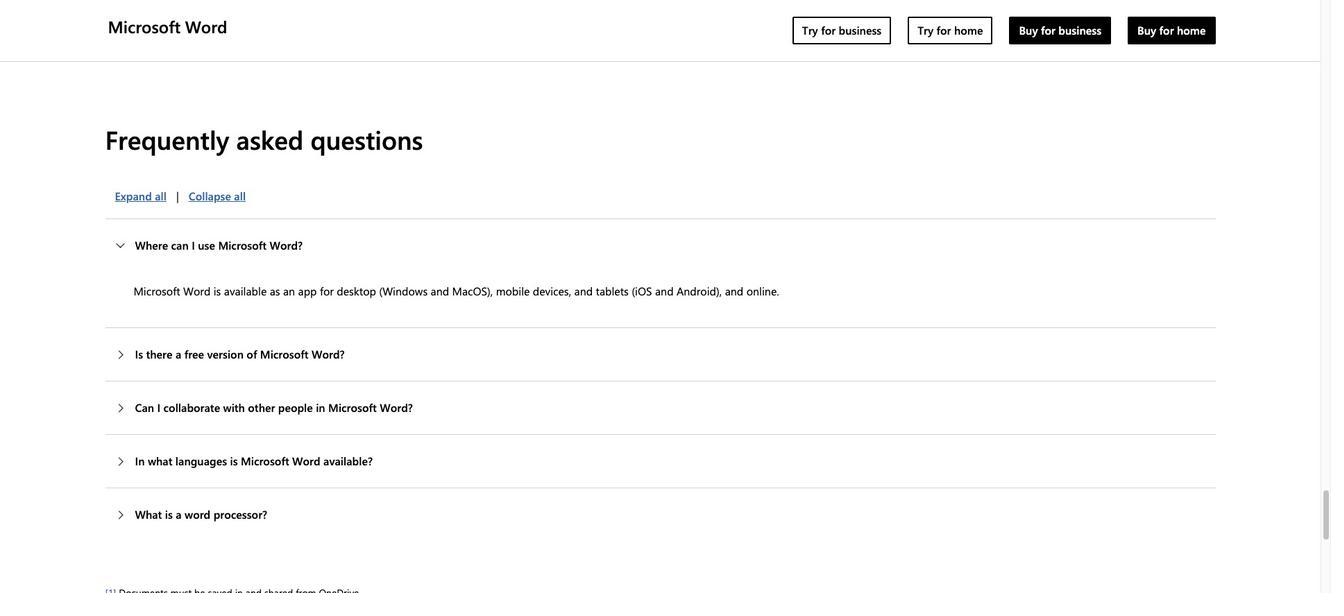 Task type: locate. For each thing, give the bounding box(es) containing it.
and
[[431, 284, 449, 299], [575, 284, 593, 299], [656, 284, 674, 299], [725, 284, 744, 299]]

buy for buy for home
[[1138, 23, 1157, 37]]

0 vertical spatial word
[[185, 15, 227, 37]]

buy for business link
[[1010, 17, 1112, 44]]

1 vertical spatial a
[[176, 508, 182, 522]]

2 home from the left
[[1178, 23, 1207, 37]]

1 all from the left
[[155, 189, 167, 203]]

is there a free version of microsoft word? button
[[105, 328, 1216, 381]]

i
[[192, 238, 195, 253], [157, 401, 161, 415]]

1 vertical spatial i
[[157, 401, 161, 415]]

where
[[135, 238, 168, 253]]

1 horizontal spatial i
[[192, 238, 195, 253]]

1 vertical spatial word
[[183, 284, 211, 299]]

1 horizontal spatial word?
[[312, 347, 345, 362]]

is
[[214, 284, 221, 299], [230, 454, 238, 469], [165, 508, 173, 522]]

online.
[[747, 284, 780, 299]]

is right languages
[[230, 454, 238, 469]]

0 horizontal spatial home
[[955, 23, 984, 37]]

asked
[[237, 122, 304, 156]]

is inside dropdown button
[[165, 508, 173, 522]]

microsoft inside in what languages is microsoft word available? dropdown button
[[241, 454, 289, 469]]

home
[[955, 23, 984, 37], [1178, 23, 1207, 37]]

2 horizontal spatial is
[[230, 454, 238, 469]]

0 horizontal spatial is
[[165, 508, 173, 522]]

available?
[[324, 454, 373, 469]]

2 horizontal spatial word?
[[380, 401, 413, 415]]

i left use on the left top
[[192, 238, 195, 253]]

collapse all
[[189, 189, 246, 203]]

use
[[198, 238, 215, 253]]

home for buy for home
[[1178, 23, 1207, 37]]

try
[[803, 23, 819, 37], [918, 23, 934, 37]]

is there a free version of microsoft word?
[[135, 347, 345, 362]]

a inside dropdown button
[[176, 508, 182, 522]]

where can i use microsoft word?
[[135, 238, 303, 253]]

0 horizontal spatial all
[[155, 189, 167, 203]]

home inside the try for home link
[[955, 23, 984, 37]]

2 buy from the left
[[1138, 23, 1157, 37]]

2 vertical spatial word
[[292, 454, 321, 469]]

0 horizontal spatial i
[[157, 401, 161, 415]]

word?
[[270, 238, 303, 253], [312, 347, 345, 362], [380, 401, 413, 415]]

2 vertical spatial word?
[[380, 401, 413, 415]]

and right (ios
[[656, 284, 674, 299]]

a left word
[[176, 508, 182, 522]]

word
[[185, 15, 227, 37], [183, 284, 211, 299], [292, 454, 321, 469]]

1 buy from the left
[[1020, 23, 1039, 37]]

microsoft
[[108, 15, 181, 37], [218, 238, 267, 253], [134, 284, 180, 299], [260, 347, 309, 362], [329, 401, 377, 415], [241, 454, 289, 469]]

2 try from the left
[[918, 23, 934, 37]]

processor?​
[[214, 508, 267, 522]]

buy inside buy for business link
[[1020, 23, 1039, 37]]

1 home from the left
[[955, 23, 984, 37]]

1 horizontal spatial home
[[1178, 23, 1207, 37]]

a for is
[[176, 508, 182, 522]]

2 vertical spatial is
[[165, 508, 173, 522]]

expand all button
[[105, 183, 176, 210]]

1 horizontal spatial is
[[214, 284, 221, 299]]

all for collapse all
[[234, 189, 246, 203]]

1 horizontal spatial buy
[[1138, 23, 1157, 37]]

0 vertical spatial is
[[214, 284, 221, 299]]

for
[[822, 23, 836, 37], [937, 23, 952, 37], [1042, 23, 1056, 37], [1160, 23, 1175, 37], [320, 284, 334, 299]]

0 vertical spatial i
[[192, 238, 195, 253]]

1 horizontal spatial try
[[918, 23, 934, 37]]

all
[[155, 189, 167, 203], [234, 189, 246, 203]]

group
[[105, 183, 256, 210]]

is right what
[[165, 508, 173, 522]]

all left |
[[155, 189, 167, 203]]

business for buy for business
[[1059, 23, 1102, 37]]

1 try from the left
[[803, 23, 819, 37]]

microsoft word is available as an app for desktop (windows and macos), mobile devices, and tablets (ios and android), and online.
[[134, 284, 780, 299]]

1 horizontal spatial all
[[234, 189, 246, 203]]

in
[[316, 401, 325, 415]]

microsoft word element
[[105, 0, 1225, 61]]

is
[[135, 347, 143, 362]]

1 vertical spatial is
[[230, 454, 238, 469]]

and left the tablets
[[575, 284, 593, 299]]

word
[[185, 508, 211, 522]]

buy
[[1020, 23, 1039, 37], [1138, 23, 1157, 37]]

what is a word processor?​
[[135, 508, 267, 522]]

can
[[171, 238, 189, 253]]

a
[[176, 347, 181, 362], [176, 508, 182, 522]]

business
[[839, 23, 882, 37], [1059, 23, 1102, 37]]

is left available
[[214, 284, 221, 299]]

a inside dropdown button
[[176, 347, 181, 362]]

i inside dropdown button
[[157, 401, 161, 415]]

home inside the buy for home link
[[1178, 23, 1207, 37]]

a left free
[[176, 347, 181, 362]]

frequently
[[105, 122, 229, 156]]

0 vertical spatial a
[[176, 347, 181, 362]]

try for business link
[[793, 17, 892, 44]]

0 horizontal spatial try
[[803, 23, 819, 37]]

|
[[176, 189, 179, 203]]

free
[[184, 347, 204, 362]]

(ios
[[632, 284, 652, 299]]

try for home link
[[908, 17, 993, 44]]

1 and from the left
[[431, 284, 449, 299]]

1 horizontal spatial business
[[1059, 23, 1102, 37]]

1 business from the left
[[839, 23, 882, 37]]

2 and from the left
[[575, 284, 593, 299]]

in what languages is microsoft word available? button
[[105, 435, 1216, 488]]

0 horizontal spatial buy
[[1020, 23, 1039, 37]]

0 vertical spatial word?
[[270, 238, 303, 253]]

in what languages is microsoft word available?
[[135, 454, 373, 469]]

all right collapse
[[234, 189, 246, 203]]

what
[[148, 454, 173, 469]]

group containing expand all
[[105, 183, 256, 210]]

languages
[[176, 454, 227, 469]]

and left online.
[[725, 284, 744, 299]]

word for microsoft word is available as an app for desktop (windows and macos), mobile devices, and tablets (ios and android), and online.
[[183, 284, 211, 299]]

i right can
[[157, 401, 161, 415]]

4 and from the left
[[725, 284, 744, 299]]

1 vertical spatial word?
[[312, 347, 345, 362]]

all for expand all
[[155, 189, 167, 203]]

2 all from the left
[[234, 189, 246, 203]]

and left macos),
[[431, 284, 449, 299]]

2 business from the left
[[1059, 23, 1102, 37]]

for for try for business
[[822, 23, 836, 37]]

0 horizontal spatial business
[[839, 23, 882, 37]]

microsoft inside can i collaborate with other people in microsoft word? dropdown button
[[329, 401, 377, 415]]

collapse all button
[[179, 183, 256, 210]]

0 horizontal spatial word?
[[270, 238, 303, 253]]



Task type: vqa. For each thing, say whether or not it's contained in the screenshot.
the left the 'option'
no



Task type: describe. For each thing, give the bounding box(es) containing it.
available
[[224, 284, 267, 299]]

frequently asked questions
[[105, 122, 423, 156]]

for for try for home
[[937, 23, 952, 37]]

microsoft inside 'is there a free version of microsoft word?' dropdown button
[[260, 347, 309, 362]]

microsoft word
[[108, 15, 227, 37]]

there
[[146, 347, 173, 362]]

try for business
[[803, 23, 882, 37]]

android),
[[677, 284, 722, 299]]

word inside dropdown button
[[292, 454, 321, 469]]

desktop
[[337, 284, 376, 299]]

is inside dropdown button
[[230, 454, 238, 469]]

(windows
[[379, 284, 428, 299]]

of
[[247, 347, 257, 362]]

word? inside dropdown button
[[380, 401, 413, 415]]

an
[[283, 284, 295, 299]]

devices,
[[533, 284, 572, 299]]

word for microsoft word
[[185, 15, 227, 37]]

try for home
[[918, 23, 984, 37]]

in
[[135, 454, 145, 469]]

try for try for business
[[803, 23, 819, 37]]

other
[[248, 401, 275, 415]]

as
[[270, 284, 280, 299]]

what
[[135, 508, 162, 522]]

home for try for home
[[955, 23, 984, 37]]

microsoft inside where can i use microsoft word? dropdown button
[[218, 238, 267, 253]]

i inside dropdown button
[[192, 238, 195, 253]]

collapse
[[189, 189, 231, 203]]

for for buy for business
[[1042, 23, 1056, 37]]

business for try for business
[[839, 23, 882, 37]]

buy for home link
[[1128, 17, 1216, 44]]

app
[[298, 284, 317, 299]]

buy for business
[[1020, 23, 1102, 37]]

can i collaborate with other people in microsoft word? button
[[105, 382, 1216, 435]]

buy for buy for business
[[1020, 23, 1039, 37]]

macos),
[[452, 284, 493, 299]]

collaborate
[[164, 401, 220, 415]]

people
[[278, 401, 313, 415]]

microsoft inside microsoft word element
[[108, 15, 181, 37]]

tablets
[[596, 284, 629, 299]]

expand
[[115, 189, 152, 203]]

try for try for home
[[918, 23, 934, 37]]

for for buy for home
[[1160, 23, 1175, 37]]

what is a word processor?​ button
[[105, 489, 1216, 542]]

can i collaborate with other people in microsoft word?
[[135, 401, 413, 415]]

version
[[207, 347, 244, 362]]

can
[[135, 401, 154, 415]]

questions
[[311, 122, 423, 156]]

mobile
[[496, 284, 530, 299]]

a for there
[[176, 347, 181, 362]]

3 and from the left
[[656, 284, 674, 299]]

buy for home
[[1138, 23, 1207, 37]]

expand all
[[115, 189, 167, 203]]

with
[[223, 401, 245, 415]]

where can i use microsoft word? button
[[105, 219, 1216, 272]]



